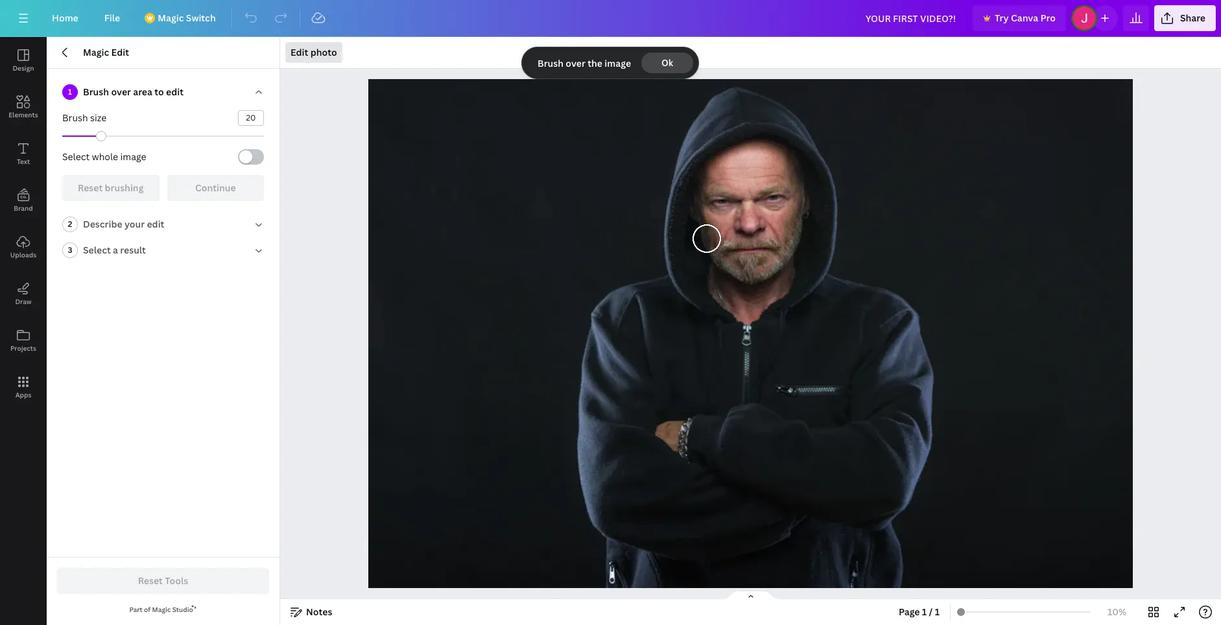 Task type: describe. For each thing, give the bounding box(es) containing it.
apps button
[[0, 364, 47, 411]]

0 vertical spatial edit
[[166, 86, 184, 98]]

show pages image
[[720, 590, 782, 601]]

/
[[929, 606, 933, 618]]

continue button
[[167, 175, 264, 201]]

brand button
[[0, 177, 47, 224]]

design
[[13, 64, 34, 73]]

magic studio
[[152, 605, 193, 614]]

10% button
[[1096, 602, 1138, 623]]

text
[[17, 157, 30, 166]]

reset brushing
[[78, 182, 144, 194]]

brush for brush over area to edit
[[83, 86, 109, 98]]

brand
[[14, 204, 33, 213]]

size
[[90, 112, 107, 124]]

magic switch button
[[136, 5, 226, 31]]

draw button
[[0, 270, 47, 317]]

page
[[899, 606, 920, 618]]

brush size
[[62, 112, 107, 124]]

your
[[124, 218, 145, 230]]

brush for brush over the image
[[538, 57, 564, 69]]

elements button
[[0, 84, 47, 130]]

text button
[[0, 130, 47, 177]]

a
[[113, 244, 118, 256]]

result
[[120, 244, 146, 256]]

design button
[[0, 37, 47, 84]]

describe your edit
[[83, 218, 164, 230]]

select for select whole image
[[62, 150, 90, 163]]

10%
[[1108, 606, 1127, 618]]

brushing
[[105, 182, 144, 194]]

brush over the image
[[538, 57, 631, 69]]

part
[[129, 605, 142, 614]]

projects button
[[0, 317, 47, 364]]

ok
[[662, 56, 674, 69]]

file
[[104, 12, 120, 24]]

over for the
[[566, 57, 586, 69]]

canva
[[1011, 12, 1038, 24]]

0 horizontal spatial edit
[[147, 218, 164, 230]]

pro
[[1041, 12, 1056, 24]]

to
[[155, 86, 164, 98]]

switch
[[186, 12, 216, 24]]

share
[[1180, 12, 1206, 24]]

image inside status
[[605, 57, 631, 69]]

1 edit from the left
[[111, 46, 129, 58]]

edit photo
[[291, 46, 337, 58]]

2 horizontal spatial 1
[[935, 606, 940, 618]]

area
[[133, 86, 152, 98]]

+
[[722, 549, 726, 561]]

home
[[52, 12, 78, 24]]

apps
[[15, 390, 31, 400]]

brush for brush size
[[62, 112, 88, 124]]

reset for reset tools
[[138, 575, 163, 587]]

draw
[[15, 297, 32, 306]]

magic for magic studio
[[152, 605, 171, 614]]

over for area
[[111, 86, 131, 98]]

add
[[729, 549, 747, 561]]

home link
[[42, 5, 89, 31]]

+ add page
[[722, 549, 770, 561]]



Task type: vqa. For each thing, say whether or not it's contained in the screenshot.
'Page 1' "image"
no



Task type: locate. For each thing, give the bounding box(es) containing it.
0 horizontal spatial image
[[120, 150, 146, 163]]

main menu bar
[[0, 0, 1221, 37]]

1 vertical spatial reset
[[138, 575, 163, 587]]

over left the at the top left of page
[[566, 57, 586, 69]]

select
[[62, 150, 90, 163], [83, 244, 111, 256]]

select left the whole
[[62, 150, 90, 163]]

reset for reset brushing
[[78, 182, 103, 194]]

of
[[144, 605, 151, 614]]

status containing ok
[[522, 47, 699, 78]]

file button
[[94, 5, 130, 31]]

notes button
[[285, 602, 338, 623]]

describe
[[83, 218, 122, 230]]

magic switch
[[158, 12, 216, 24]]

reset left brushing
[[78, 182, 103, 194]]

brush left the at the top left of page
[[538, 57, 564, 69]]

3
[[68, 245, 72, 256]]

reset left tools
[[138, 575, 163, 587]]

try canva pro
[[995, 12, 1056, 24]]

+ add page button
[[371, 542, 1121, 568]]

0 vertical spatial image
[[605, 57, 631, 69]]

Brush size text field
[[239, 111, 263, 125]]

studio
[[172, 605, 193, 614]]

edit left photo
[[291, 46, 308, 58]]

reset inside button
[[138, 575, 163, 587]]

1 left the / at the right
[[922, 606, 927, 618]]

1 horizontal spatial reset
[[138, 575, 163, 587]]

uploads
[[10, 250, 36, 259]]

0 vertical spatial over
[[566, 57, 586, 69]]

continue
[[195, 182, 236, 194]]

over inside status
[[566, 57, 586, 69]]

reset brushing button
[[62, 175, 159, 201]]

2 vertical spatial brush
[[62, 112, 88, 124]]

reset tools button
[[57, 568, 269, 594]]

try
[[995, 12, 1009, 24]]

1 vertical spatial select
[[83, 244, 111, 256]]

part of
[[129, 605, 152, 614]]

edit photo button
[[285, 42, 342, 63]]

brush up 'size'
[[83, 86, 109, 98]]

edit right your
[[147, 218, 164, 230]]

status
[[522, 47, 699, 78]]

brush over area to edit
[[83, 86, 184, 98]]

photo
[[310, 46, 337, 58]]

0 horizontal spatial over
[[111, 86, 131, 98]]

1 horizontal spatial edit
[[166, 86, 184, 98]]

magic inside button
[[158, 12, 184, 24]]

image right the at the top left of page
[[605, 57, 631, 69]]

1 vertical spatial brush
[[83, 86, 109, 98]]

projects
[[10, 344, 36, 353]]

magic for magic switch
[[158, 12, 184, 24]]

2 vertical spatial magic
[[152, 605, 171, 614]]

edit inside popup button
[[291, 46, 308, 58]]

select left a
[[83, 244, 111, 256]]

whole
[[92, 150, 118, 163]]

elements
[[9, 110, 38, 119]]

tools
[[165, 575, 188, 587]]

select for select a result
[[83, 244, 111, 256]]

reset
[[78, 182, 103, 194], [138, 575, 163, 587]]

0 vertical spatial reset
[[78, 182, 103, 194]]

0 vertical spatial select
[[62, 150, 90, 163]]

1 horizontal spatial image
[[605, 57, 631, 69]]

notes
[[306, 606, 332, 618]]

over
[[566, 57, 586, 69], [111, 86, 131, 98]]

over left area on the top of the page
[[111, 86, 131, 98]]

edit right to
[[166, 86, 184, 98]]

page
[[749, 549, 770, 561]]

1 up brush size at the left of page
[[68, 86, 72, 97]]

0 vertical spatial magic
[[158, 12, 184, 24]]

1 vertical spatial magic
[[83, 46, 109, 58]]

share button
[[1154, 5, 1216, 31]]

the
[[588, 57, 603, 69]]

magic down file popup button
[[83, 46, 109, 58]]

edit down file popup button
[[111, 46, 129, 58]]

0 vertical spatial brush
[[538, 57, 564, 69]]

1 vertical spatial image
[[120, 150, 146, 163]]

edit
[[111, 46, 129, 58], [291, 46, 308, 58]]

0 horizontal spatial edit
[[111, 46, 129, 58]]

1 right the / at the right
[[935, 606, 940, 618]]

0 horizontal spatial 1
[[68, 86, 72, 97]]

brush
[[538, 57, 564, 69], [83, 86, 109, 98], [62, 112, 88, 124]]

reset tools
[[138, 575, 188, 587]]

magic right of
[[152, 605, 171, 614]]

1 horizontal spatial over
[[566, 57, 586, 69]]

select whole image
[[62, 150, 146, 163]]

image right the whole
[[120, 150, 146, 163]]

select a result
[[83, 244, 146, 256]]

brush left 'size'
[[62, 112, 88, 124]]

try canva pro button
[[973, 5, 1066, 31]]

page 1 / 1
[[899, 606, 940, 618]]

1 vertical spatial over
[[111, 86, 131, 98]]

2
[[68, 219, 72, 230]]

image
[[605, 57, 631, 69], [120, 150, 146, 163]]

1 horizontal spatial edit
[[291, 46, 308, 58]]

0 horizontal spatial reset
[[78, 182, 103, 194]]

magic left the switch
[[158, 12, 184, 24]]

Design title text field
[[855, 5, 968, 31]]

ok button
[[642, 53, 694, 73]]

2 edit from the left
[[291, 46, 308, 58]]

magic for magic edit
[[83, 46, 109, 58]]

1
[[68, 86, 72, 97], [922, 606, 927, 618], [935, 606, 940, 618]]

1 horizontal spatial 1
[[922, 606, 927, 618]]

magic edit
[[83, 46, 129, 58]]

side panel tab list
[[0, 37, 47, 411]]

magic
[[158, 12, 184, 24], [83, 46, 109, 58], [152, 605, 171, 614]]

reset inside button
[[78, 182, 103, 194]]

edit
[[166, 86, 184, 98], [147, 218, 164, 230]]

uploads button
[[0, 224, 47, 270]]

1 vertical spatial edit
[[147, 218, 164, 230]]



